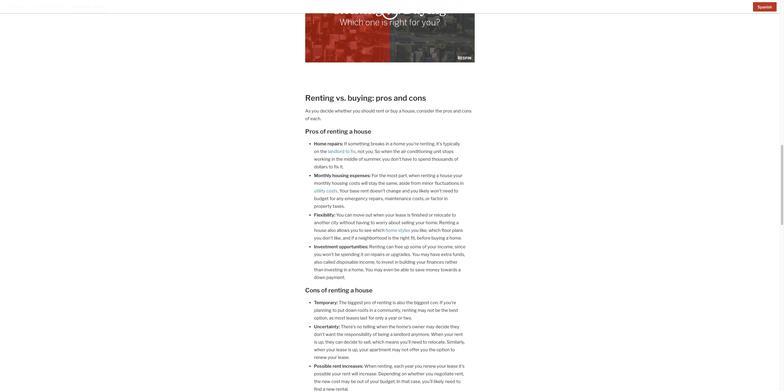 Task type: vqa. For each thing, say whether or not it's contained in the screenshot.


Task type: describe. For each thing, give the bounding box(es) containing it.
when up being
[[377, 325, 388, 330]]

means
[[386, 340, 399, 345]]

anymore.
[[411, 332, 430, 338]]

since
[[455, 245, 466, 250]]

the left air
[[394, 149, 400, 154]]

you inside , not you. so when the air conditioning unit stops working in the middle of summer, you don't have to spend thousands of dollars to fix it.
[[383, 157, 390, 162]]

your up about
[[386, 213, 395, 218]]

spending
[[341, 252, 360, 258]]

0 vertical spatial they
[[451, 325, 460, 330]]

aside
[[399, 181, 410, 186]]

0 vertical spatial costs
[[349, 181, 360, 186]]

no
[[357, 325, 362, 330]]

building
[[400, 260, 416, 265]]

your up negotiate on the right bottom of page
[[437, 364, 446, 370]]

have inside renting can free up some of your income, since you won't be spending it on repairs or upgrades. you may have extra funds, also called disposable income, to invest in building your finances rather than investing in a home. you may even be able to save money towards a down payment.
[[431, 252, 440, 258]]

rather
[[445, 260, 458, 265]]

another
[[314, 220, 330, 226]]

1 vertical spatial home
[[386, 228, 397, 233]]

is down don't
[[314, 340, 318, 345]]

stops
[[443, 149, 454, 154]]

see
[[364, 228, 372, 233]]

don't inside you like, which floor plans you don't like, and if a neighborhood is the right fit, before buying a home.
[[323, 236, 333, 241]]

or inside renting can free up some of your income, since you won't be spending it on repairs or upgrades. you may have extra funds, also called disposable income, to invest in building your finances rather than investing in a home. you may even be able to save money towards a down payment.
[[386, 252, 390, 258]]

2 horizontal spatial you
[[412, 252, 420, 258]]

likely inside the . your base rent doesn't change and you likely won't need to budget for any emergency repairs, maintenance costs, or factor in property taxes.
[[419, 189, 430, 194]]

which inside the you can move out when your lease is finished or relocate to another city without having to worry about selling your home. renting a house also allows you to see which
[[373, 228, 385, 233]]

0 vertical spatial housing
[[332, 173, 349, 179]]

owner
[[412, 325, 425, 330]]

to inside the biggest pro of renting is also the biggest con. if you're planning to put down roots in a community, renting may not be the best option, as most leases last for only a year or two.
[[333, 308, 337, 314]]

which inside you like, which floor plans you don't like, and if a neighborhood is the right fit, before buying a home.
[[429, 228, 441, 233]]

the
[[339, 301, 347, 306]]

on inside when renting, each year you renew your lease it's possible your rent will increase. depending on whether you negotiate rent, the new cost may be out of your budget. in that case, you'll likely need to find a new rental.
[[402, 372, 407, 377]]

of inside when renting, each year you renew your lease it's possible your rent will increase. depending on whether you negotiate rent, the new cost may be out of your budget. in that case, you'll likely need to find a new rental.
[[365, 380, 369, 385]]

if inside the biggest pro of renting is also the biggest con. if you're planning to put down roots in a community, renting may not be the best option, as most leases last for only a year or two.
[[440, 301, 443, 306]]

spanish
[[758, 5, 772, 9]]

to down the anymore.
[[423, 340, 427, 345]]

a inside as you decide whether you should rent or buy a house, consider the pros and cons of each.
[[399, 109, 402, 114]]

renting for renting vs. buying
[[72, 4, 87, 9]]

need inside there's no telling when the home's owner may decide they don't want the responsibility of being a landlord anymore. when your rent is up, they can decide to sell, which means you'll need to relocate. similarly, when your lease is up, your apartment may not offer you the option to renew your lease.
[[412, 340, 422, 345]]

for inside the . your base rent doesn't change and you likely won't need to budget for any emergency repairs, maintenance costs, or factor in property taxes.
[[330, 196, 336, 202]]

0 vertical spatial new
[[322, 380, 331, 385]]

each.
[[311, 116, 321, 121]]

out inside when renting, each year you renew your lease it's possible your rent will increase. depending on whether you negotiate rent, the new cost may be out of your budget. in that case, you'll likely need to find a new rental.
[[357, 380, 364, 385]]

1 vertical spatial decide
[[436, 325, 450, 330]]

put
[[338, 308, 345, 314]]

conditioning
[[407, 149, 433, 154]]

money
[[426, 268, 440, 273]]

out inside the you can move out when your lease is finished or relocate to another city without having to worry about selling your home. renting a house also allows you to see which
[[366, 213, 373, 218]]

some
[[410, 245, 422, 250]]

to left worry
[[371, 220, 375, 226]]

1 horizontal spatial up,
[[352, 348, 359, 353]]

landlord to fix
[[328, 149, 356, 154]]

pros
[[305, 128, 319, 135]]

buying:
[[348, 93, 374, 103]]

repairs
[[371, 252, 385, 258]]

the left best
[[442, 308, 448, 314]]

repairs:
[[328, 141, 343, 147]]

about
[[389, 220, 401, 226]]

2 horizontal spatial home
[[314, 141, 327, 147]]

to inside the . your base rent doesn't change and you likely won't need to budget for any emergency repairs, maintenance costs, or factor in property taxes.
[[454, 189, 459, 194]]

lease inside there's no telling when the home's owner may decide they don't want the responsibility of being a landlord anymore. when your rent is up, they can decide to sell, which means you'll need to relocate. similarly, when your lease is up, your apartment may not offer you the option to renew your lease.
[[336, 348, 347, 353]]

most inside for the most part, when renting a house your monthly housing costs will stay the same, aside from minor fluctuations in utility costs
[[387, 173, 398, 179]]

upgrades.
[[391, 252, 411, 258]]

two.
[[404, 316, 412, 321]]

be left able
[[395, 268, 400, 273]]

able
[[401, 268, 409, 273]]

of inside the biggest pro of renting is also the biggest con. if you're planning to put down roots in a community, renting may not be the best option, as most leases last for only a year or two.
[[372, 301, 376, 306]]

likely inside when renting, each year you renew your lease it's possible your rent will increase. depending on whether you negotiate rent, the new cost may be out of your budget. in that case, you'll likely need to find a new rental.
[[434, 380, 444, 385]]

if something breaks in a home you're renting, it's typically on the
[[314, 141, 460, 154]]

a inside for the most part, when renting a house your monthly housing costs will stay the same, aside from minor fluctuations in utility costs
[[437, 173, 439, 179]]

vs. for buying:
[[336, 93, 346, 103]]

without
[[340, 220, 355, 226]]

uncertainty:
[[314, 325, 340, 330]]

1 vertical spatial income,
[[360, 260, 376, 265]]

when down don't
[[314, 348, 325, 353]]

will for stay
[[361, 181, 368, 186]]

finances
[[427, 260, 444, 265]]

the up two.
[[406, 301, 413, 306]]

may down means
[[392, 348, 401, 353]]

0 vertical spatial income,
[[438, 245, 454, 250]]

not inside the biggest pro of renting is also the biggest con. if you're planning to put down roots in a community, renting may not be the best option, as most leases last for only a year or two.
[[428, 308, 434, 314]]

in inside the biggest pro of renting is also the biggest con. if you're planning to put down roots in a community, renting may not be the best option, as most leases last for only a year or two.
[[370, 308, 373, 314]]

the inside as you decide whether you should rent or buy a house, consider the pros and cons of each.
[[436, 109, 442, 114]]

having
[[356, 220, 370, 226]]

buying
[[94, 4, 106, 9]]

increase.
[[359, 372, 378, 377]]

may down some
[[421, 252, 430, 258]]

.
[[338, 189, 339, 194]]

invest
[[382, 260, 394, 265]]

to left see
[[359, 228, 364, 233]]

in inside , not you. so when the air conditioning unit stops working in the middle of summer, you don't have to spend thousands of dollars to fix it.
[[332, 157, 335, 162]]

to inside when renting, each year you renew your lease it's possible your rent will increase. depending on whether you negotiate rent, the new cost may be out of your budget. in that case, you'll likely need to find a new rental.
[[456, 380, 461, 385]]

the right for
[[379, 173, 386, 179]]

the inside if something breaks in a home you're renting, it's typically on the
[[320, 149, 327, 154]]

not inside , not you. so when the air conditioning unit stops working in the middle of summer, you don't have to spend thousands of dollars to fix it.
[[358, 149, 365, 154]]

also inside the you can move out when your lease is finished or relocate to another city without having to worry about selling your home. renting a house also allows you to see which
[[328, 228, 336, 233]]

in down the disposable on the bottom left
[[344, 268, 348, 273]]

the biggest pro of renting is also the biggest con. if you're planning to put down roots in a community, renting may not be the best option, as most leases last for only a year or two.
[[314, 301, 458, 321]]

the right want
[[337, 332, 344, 338]]

0 vertical spatial cons
[[409, 93, 426, 103]]

home inside if something breaks in a home you're renting, it's typically on the
[[394, 141, 405, 147]]

lease.
[[338, 356, 350, 361]]

disposable
[[337, 260, 359, 265]]

or inside the you can move out when your lease is finished or relocate to another city without having to worry about selling your home. renting a house also allows you to see which
[[429, 213, 433, 218]]

to right dollars
[[329, 165, 333, 170]]

in down upgrades.
[[395, 260, 399, 265]]

unit
[[434, 149, 442, 154]]

home. inside the you can move out when your lease is finished or relocate to another city without having to worry about selling your home. renting a house also allows you to see which
[[426, 220, 439, 226]]

middle
[[344, 157, 358, 162]]

landlord inside there's no telling when the home's owner may decide they don't want the responsibility of being a landlord anymore. when your rent is up, they can decide to sell, which means you'll need to relocate. similarly, when your lease is up, your apartment may not offer you the option to renew your lease.
[[394, 332, 410, 338]]

home. inside you like, which floor plans you don't like, and if a neighborhood is the right fit, before buying a home.
[[450, 236, 462, 241]]

, not you. so when the air conditioning unit stops working in the middle of summer, you don't have to spend thousands of dollars to fix it.
[[314, 149, 459, 170]]

you like, which floor plans you don't like, and if a neighborhood is the right fit, before buying a home.
[[314, 228, 463, 241]]

planning
[[314, 308, 332, 314]]

you up case,
[[415, 364, 422, 370]]

renting vs. buying: pros and cons
[[305, 93, 426, 103]]

1 vertical spatial new
[[326, 387, 335, 392]]

fix inside , not you. so when the air conditioning unit stops working in the middle of summer, you don't have to spend thousands of dollars to fix it.
[[334, 165, 339, 170]]

decide inside as you decide whether you should rent or buy a house, consider the pros and cons of each.
[[320, 109, 334, 114]]

not inside there's no telling when the home's owner may decide they don't want the responsibility of being a landlord anymore. when your rent is up, they can decide to sell, which means you'll need to relocate. similarly, when your lease is up, your apartment may not offer you the option to renew your lease.
[[402, 348, 409, 353]]

of right pros
[[320, 128, 326, 135]]

you inside the you can move out when your lease is finished or relocate to another city without having to worry about selling your home. renting a house also allows you to see which
[[336, 213, 344, 218]]

you inside the . your base rent doesn't change and you likely won't need to budget for any emergency repairs, maintenance costs, or factor in property taxes.
[[411, 189, 418, 194]]

roots
[[358, 308, 369, 314]]

temporary:
[[314, 301, 338, 306]]

be down investment opportunities:
[[335, 252, 340, 258]]

the down relocate.
[[429, 348, 436, 353]]

when renting, each year you renew your lease it's possible your rent will increase. depending on whether you negotiate rent, the new cost may be out of your budget. in that case, you'll likely need to find a new rental.
[[314, 364, 465, 392]]

rent inside when renting, each year you renew your lease it's possible your rent will increase. depending on whether you negotiate rent, the new cost may be out of your budget. in that case, you'll likely need to find a new rental.
[[342, 372, 351, 377]]

in inside if something breaks in a home you're renting, it's typically on the
[[386, 141, 389, 147]]

your down the finished at bottom
[[416, 220, 425, 226]]

a inside if something breaks in a home you're renting, it's typically on the
[[390, 141, 393, 147]]

0 vertical spatial pros
[[376, 93, 392, 103]]

leases
[[346, 316, 359, 321]]

renting inside the you can move out when your lease is finished or relocate to another city without having to worry about selling your home. renting a house also allows you to see which
[[439, 220, 456, 226]]

a inside there's no telling when the home's owner may decide they don't want the responsibility of being a landlord anymore. when your rent is up, they can decide to sell, which means you'll need to relocate. similarly, when your lease is up, your apartment may not offer you the option to renew your lease.
[[390, 332, 393, 338]]

opportunities:
[[339, 245, 369, 250]]

home for category home
[[53, 4, 64, 9]]

vs. for buying
[[88, 4, 93, 9]]

2 vertical spatial you
[[365, 268, 373, 273]]

you'll
[[422, 380, 433, 385]]

whether inside when renting, each year you renew your lease it's possible your rent will increase. depending on whether you negotiate rent, the new cost may be out of your budget. in that case, you'll likely need to find a new rental.
[[408, 372, 425, 377]]

down inside renting can free up some of your income, since you won't be spending it on repairs or upgrades. you may have extra funds, also called disposable income, to invest in building your finances rather than investing in a home. you may even be able to save money towards a down payment.
[[314, 275, 326, 281]]

may inside the biggest pro of renting is also the biggest con. if you're planning to put down roots in a community, renting may not be the best option, as most leases last for only a year or two.
[[418, 308, 427, 314]]

0 horizontal spatial up,
[[318, 340, 325, 345]]

the inside when renting, each year you renew your lease it's possible your rent will increase. depending on whether you negotiate rent, the new cost may be out of your budget. in that case, you'll likely need to find a new rental.
[[314, 380, 321, 385]]

being
[[378, 332, 390, 338]]

won't inside renting can free up some of your income, since you won't be spending it on repairs or upgrades. you may have extra funds, also called disposable income, to invest in building your finances rather than investing in a home. you may even be able to save money towards a down payment.
[[323, 252, 334, 258]]

same,
[[386, 181, 398, 186]]

your down increase.
[[370, 380, 379, 385]]

renting up two.
[[402, 308, 417, 314]]

to right able
[[410, 268, 415, 273]]

you left should on the left top of the page
[[353, 109, 361, 114]]

pro
[[364, 301, 371, 306]]

air
[[401, 149, 406, 154]]

you up investment
[[314, 236, 322, 241]]

your up possible rent increases:
[[328, 356, 337, 361]]

lease inside the you can move out when your lease is finished or relocate to another city without having to worry about selling your home. renting a house also allows you to see which
[[396, 213, 407, 218]]

may left even
[[374, 268, 383, 273]]

you inside the you can move out when your lease is finished or relocate to another city without having to worry about selling your home. renting a house also allows you to see which
[[351, 228, 358, 233]]

right
[[400, 236, 410, 241]]

0 vertical spatial landlord
[[328, 149, 345, 154]]

find
[[314, 387, 322, 392]]

allows
[[337, 228, 350, 233]]

in inside for the most part, when renting a house your monthly housing costs will stay the same, aside from minor fluctuations in utility costs
[[460, 181, 464, 186]]

stay
[[369, 181, 378, 186]]

to left sell, at the left bottom of the page
[[359, 340, 363, 345]]

you up you'll
[[426, 372, 433, 377]]

save
[[416, 268, 425, 273]]

you can move out when your lease is finished or relocate to another city without having to worry about selling your home. renting a house also allows you to see which
[[314, 213, 459, 233]]

may right "owner"
[[426, 325, 435, 330]]

your up cost
[[332, 372, 341, 377]]

pros of renting a house
[[305, 128, 372, 135]]

renting up "repairs:"
[[327, 128, 348, 135]]

home. inside renting can free up some of your income, since you won't be spending it on repairs or upgrades. you may have extra funds, also called disposable income, to invest in building your finances rather than investing in a home. you may even be able to save money towards a down payment.
[[352, 268, 365, 273]]

renting up community,
[[377, 301, 392, 306]]

working
[[314, 157, 331, 162]]

be inside when renting, each year you renew your lease it's possible your rent will increase. depending on whether you negotiate rent, the new cost may be out of your budget. in that case, you'll likely need to find a new rental.
[[351, 380, 356, 385]]

to down similarly,
[[451, 348, 455, 353]]

budget
[[314, 196, 329, 202]]

you'll
[[400, 340, 411, 345]]

2 vertical spatial decide
[[344, 340, 358, 345]]

up
[[404, 245, 409, 250]]

house up something
[[354, 128, 372, 135]]

rent down lease.
[[333, 364, 342, 370]]

cons inside as you decide whether you should rent or buy a house, consider the pros and cons of each.
[[462, 109, 472, 114]]

it's
[[437, 141, 442, 147]]

move
[[353, 213, 365, 218]]

to up middle
[[346, 149, 350, 154]]

1 vertical spatial like,
[[334, 236, 342, 241]]

of right cons
[[321, 287, 327, 294]]

towards
[[441, 268, 458, 273]]

and inside you like, which floor plans you don't like, and if a neighborhood is the right fit, before buying a home.
[[343, 236, 351, 241]]

apartment
[[370, 348, 391, 353]]

0 vertical spatial like,
[[420, 228, 428, 233]]

free
[[395, 245, 403, 250]]

year inside when renting, each year you renew your lease it's possible your rent will increase. depending on whether you negotiate rent, the new cost may be out of your budget. in that case, you'll likely need to find a new rental.
[[405, 364, 414, 370]]

can for you
[[345, 213, 352, 218]]

selling
[[402, 220, 415, 226]]

buying
[[432, 236, 445, 241]]

for the most part, when renting a house your monthly housing costs will stay the same, aside from minor fluctuations in utility costs
[[314, 173, 464, 194]]



Task type: locate. For each thing, give the bounding box(es) containing it.
0 horizontal spatial fix
[[334, 165, 339, 170]]

may inside when renting, each year you renew your lease it's possible your rent will increase. depending on whether you negotiate rent, the new cost may be out of your budget. in that case, you'll likely need to find a new rental.
[[341, 380, 350, 385]]

your down buying
[[428, 245, 437, 250]]

0 horizontal spatial costs
[[327, 189, 338, 194]]

rental.
[[336, 387, 349, 392]]

1 vertical spatial if
[[440, 301, 443, 306]]

pros up buy
[[376, 93, 392, 103]]

you up fit,
[[411, 228, 419, 233]]

1 vertical spatial they
[[326, 340, 335, 345]]

0 vertical spatial when
[[431, 332, 444, 338]]

your
[[340, 189, 349, 194]]

responsibility
[[345, 332, 372, 338]]

when
[[381, 149, 393, 154], [409, 173, 420, 179], [373, 213, 385, 218], [377, 325, 388, 330], [314, 348, 325, 353]]

you down some
[[412, 252, 420, 258]]

best
[[449, 308, 458, 314]]

1 horizontal spatial landlord
[[394, 332, 410, 338]]

1 vertical spatial also
[[314, 260, 323, 265]]

1 vertical spatial can
[[387, 245, 394, 250]]

a inside when renting, each year you renew your lease it's possible your rent will increase. depending on whether you negotiate rent, the new cost may be out of your budget. in that case, you'll likely need to find a new rental.
[[323, 387, 325, 392]]

renting up minor
[[421, 173, 436, 179]]

when
[[431, 332, 444, 338], [364, 364, 377, 370]]

if inside if something breaks in a home you're renting, it's typically on the
[[344, 141, 347, 147]]

need inside the . your base rent doesn't change and you likely won't need to budget for any emergency repairs, maintenance costs, or factor in property taxes.
[[443, 189, 453, 194]]

decide down responsibility at the left
[[344, 340, 358, 345]]

utility costs link
[[314, 189, 338, 194]]

1 horizontal spatial home.
[[426, 220, 439, 226]]

0 horizontal spatial likely
[[419, 189, 430, 194]]

1 vertical spatial renew
[[423, 364, 436, 370]]

can for renting
[[387, 245, 394, 250]]

1 horizontal spatial for
[[369, 316, 375, 321]]

home right category
[[53, 4, 64, 9]]

new down 'possible'
[[322, 380, 331, 385]]

on inside if something breaks in a home you're renting, it's typically on the
[[314, 149, 319, 154]]

most
[[387, 173, 398, 179], [335, 316, 345, 321]]

the up "find"
[[314, 380, 321, 385]]

for left any
[[330, 196, 336, 202]]

0 horizontal spatial renting,
[[378, 364, 393, 370]]

you're
[[406, 141, 419, 147]]

year inside the biggest pro of renting is also the biggest con. if you're planning to put down roots in a community, renting may not be the best option, as most leases last for only a year or two.
[[388, 316, 397, 321]]

renting, inside if something breaks in a home you're renting, it's typically on the
[[420, 141, 436, 147]]

1 horizontal spatial also
[[328, 228, 336, 233]]

house up the pro
[[355, 287, 373, 294]]

have inside , not you. so when the air conditioning unit stops working in the middle of summer, you don't have to spend thousands of dollars to fix it.
[[402, 157, 412, 162]]

0 horizontal spatial pros
[[376, 93, 392, 103]]

cost
[[332, 380, 341, 385]]

whether up case,
[[408, 372, 425, 377]]

the
[[436, 109, 442, 114], [320, 149, 327, 154], [394, 149, 400, 154], [336, 157, 343, 162], [379, 173, 386, 179], [379, 181, 385, 186], [392, 236, 399, 241], [406, 301, 413, 306], [442, 308, 448, 314], [389, 325, 396, 330], [337, 332, 344, 338], [429, 348, 436, 353], [314, 380, 321, 385]]

you inside there's no telling when the home's owner may decide they don't want the responsibility of being a landlord anymore. when your rent is up, they can decide to sell, which means you'll need to relocate. similarly, when your lease is up, your apartment may not offer you the option to renew your lease.
[[421, 348, 428, 353]]

rent inside the . your base rent doesn't change and you likely won't need to budget for any emergency repairs, maintenance costs, or factor in property taxes.
[[361, 189, 369, 194]]

is inside the you can move out when your lease is finished or relocate to another city without having to worry about selling your home. renting a house also allows you to see which
[[407, 213, 411, 218]]

need inside when renting, each year you renew your lease it's possible your rent will increase. depending on whether you negotiate rent, the new cost may be out of your budget. in that case, you'll likely need to find a new rental.
[[445, 380, 456, 385]]

1 horizontal spatial costs
[[349, 181, 360, 186]]

as you decide whether you should rent or buy a house, consider the pros and cons of each.
[[305, 109, 472, 121]]

1 horizontal spatial most
[[387, 173, 398, 179]]

0 vertical spatial on
[[314, 149, 319, 154]]

lease up about
[[396, 213, 407, 218]]

offer
[[410, 348, 420, 353]]

1 horizontal spatial renting,
[[420, 141, 436, 147]]

renting up 'floor'
[[439, 220, 456, 226]]

home for guide home
[[16, 4, 27, 9]]

0 vertical spatial don't
[[391, 157, 401, 162]]

1 horizontal spatial year
[[405, 364, 414, 370]]

is up lease.
[[348, 348, 352, 353]]

there's
[[341, 325, 356, 330]]

so
[[375, 149, 380, 154]]

lease left it's
[[447, 364, 458, 370]]

1 vertical spatial not
[[428, 308, 434, 314]]

taxes.
[[333, 204, 345, 209]]

your up "save"
[[417, 260, 426, 265]]

1 biggest from the left
[[348, 301, 363, 306]]

can inside there's no telling when the home's owner may decide they don't want the responsibility of being a landlord anymore. when your rent is up, they can decide to sell, which means you'll need to relocate. similarly, when your lease is up, your apartment may not offer you the option to renew your lease.
[[336, 340, 343, 345]]

down inside the biggest pro of renting is also the biggest con. if you're planning to put down roots in a community, renting may not be the best option, as most leases last for only a year or two.
[[346, 308, 357, 314]]

investment
[[314, 245, 338, 250]]

vs. left buying
[[88, 4, 93, 9]]

home
[[16, 4, 27, 9], [53, 4, 64, 9], [314, 141, 327, 147]]

possible
[[314, 372, 331, 377]]

1 vertical spatial renting,
[[378, 364, 393, 370]]

1 horizontal spatial biggest
[[414, 301, 430, 306]]

investment opportunities:
[[314, 245, 369, 250]]

will inside when renting, each year you renew your lease it's possible your rent will increase. depending on whether you negotiate rent, the new cost may be out of your budget. in that case, you'll likely need to find a new rental.
[[352, 372, 358, 377]]

your inside for the most part, when renting a house your monthly housing costs will stay the same, aside from minor fluctuations in utility costs
[[454, 173, 463, 179]]

home down about
[[386, 228, 397, 233]]

rent right should on the left top of the page
[[376, 109, 385, 114]]

plans
[[452, 228, 463, 233]]

1 vertical spatial on
[[365, 252, 370, 258]]

guide home link
[[4, 0, 27, 13]]

renting, up conditioning
[[420, 141, 436, 147]]

0 horizontal spatial don't
[[323, 236, 333, 241]]

you up if
[[351, 228, 358, 233]]

0 horizontal spatial can
[[336, 340, 343, 345]]

when for worry
[[373, 213, 385, 218]]

2 biggest from the left
[[414, 301, 430, 306]]

landlord
[[328, 149, 345, 154], [394, 332, 410, 338]]

0 vertical spatial fix
[[351, 149, 356, 154]]

0 horizontal spatial also
[[314, 260, 323, 265]]

guide
[[4, 4, 15, 9]]

you down repairs at left bottom
[[365, 268, 373, 273]]

year right each
[[405, 364, 414, 370]]

most inside the biggest pro of renting is also the biggest con. if you're planning to put down roots in a community, renting may not be the best option, as most leases last for only a year or two.
[[335, 316, 345, 321]]

it.
[[340, 165, 344, 170]]

you inside renting can free up some of your income, since you won't be spending it on repairs or upgrades. you may have extra funds, also called disposable income, to invest in building your finances rather than investing in a home. you may even be able to save money towards a down payment.
[[314, 252, 322, 258]]

1 vertical spatial most
[[335, 316, 345, 321]]

0 horizontal spatial income,
[[360, 260, 376, 265]]

can inside the you can move out when your lease is finished or relocate to another city without having to worry about selling your home. renting a house also allows you to see which
[[345, 213, 352, 218]]

in inside the . your base rent doesn't change and you likely won't need to budget for any emergency repairs, maintenance costs, or factor in property taxes.
[[444, 196, 448, 202]]

dollars
[[314, 165, 328, 170]]

home inside guide home link
[[16, 4, 27, 9]]

renew inside when renting, each year you renew your lease it's possible your rent will increase. depending on whether you negotiate rent, the new cost may be out of your budget. in that case, you'll likely need to find a new rental.
[[423, 364, 436, 370]]

pros inside as you decide whether you should rent or buy a house, consider the pros and cons of each.
[[443, 109, 452, 114]]

home styles link
[[386, 228, 411, 233]]

housing inside for the most part, when renting a house your monthly housing costs will stay the same, aside from minor fluctuations in utility costs
[[332, 181, 348, 186]]

decide
[[320, 109, 334, 114], [436, 325, 450, 330], [344, 340, 358, 345]]

is up community,
[[393, 301, 396, 306]]

1 horizontal spatial will
[[361, 181, 368, 186]]

0 horizontal spatial for
[[330, 196, 336, 202]]

2 vertical spatial also
[[397, 301, 405, 306]]

landlord down home's
[[394, 332, 410, 338]]

when inside when renting, each year you renew your lease it's possible your rent will increase. depending on whether you negotiate rent, the new cost may be out of your budget. in that case, you'll likely need to find a new rental.
[[364, 364, 377, 370]]

a
[[399, 109, 402, 114], [349, 128, 353, 135], [390, 141, 393, 147], [437, 173, 439, 179], [457, 220, 459, 226], [355, 236, 358, 241], [446, 236, 449, 241], [349, 268, 351, 273], [459, 268, 461, 273], [351, 287, 354, 294], [374, 308, 377, 314], [385, 316, 387, 321], [390, 332, 393, 338], [323, 387, 325, 392]]

in right factor
[[444, 196, 448, 202]]

when up worry
[[373, 213, 385, 218]]

won't up factor
[[431, 189, 442, 194]]

your up similarly,
[[444, 332, 454, 338]]

the right "stay"
[[379, 181, 385, 186]]

will inside for the most part, when renting a house your monthly housing costs will stay the same, aside from minor fluctuations in utility costs
[[361, 181, 368, 186]]

telling
[[363, 325, 376, 330]]

also inside renting can free up some of your income, since you won't be spending it on repairs or upgrades. you may have extra funds, also called disposable income, to invest in building your finances rather than investing in a home. you may even be able to save money towards a down payment.
[[314, 260, 323, 265]]

which inside there's no telling when the home's owner may decide they don't want the responsibility of being a landlord anymore. when your rent is up, they can decide to sell, which means you'll need to relocate. similarly, when your lease is up, your apartment may not offer you the option to renew your lease.
[[373, 340, 385, 345]]

0 horizontal spatial like,
[[334, 236, 342, 241]]

not down con.
[[428, 308, 434, 314]]

from
[[411, 181, 421, 186]]

vs. left buying:
[[336, 93, 346, 103]]

renting vs. buying link
[[72, 0, 106, 13]]

factor
[[431, 196, 443, 202]]

of inside there's no telling when the home's owner may decide they don't want the responsibility of being a landlord anymore. when your rent is up, they can decide to sell, which means you'll need to relocate. similarly, when your lease is up, your apartment may not offer you the option to renew your lease.
[[373, 332, 377, 338]]

of right middle
[[359, 157, 363, 162]]

renting,
[[420, 141, 436, 147], [378, 364, 393, 370]]

have
[[402, 157, 412, 162], [431, 252, 440, 258]]

case,
[[411, 380, 421, 385]]

if up landlord to fix
[[344, 141, 347, 147]]

you right as
[[312, 109, 319, 114]]

for
[[372, 173, 379, 179]]

the inside you like, which floor plans you don't like, and if a neighborhood is the right fit, before buying a home.
[[392, 236, 399, 241]]

when inside the you can move out when your lease is finished or relocate to another city without having to worry about selling your home. renting a house also allows you to see which
[[373, 213, 385, 218]]

need up the offer
[[412, 340, 422, 345]]

1 vertical spatial housing
[[332, 181, 348, 186]]

1 vertical spatial when
[[364, 364, 377, 370]]

to down conditioning
[[413, 157, 417, 162]]

spend
[[418, 157, 431, 162]]

1 horizontal spatial fix
[[351, 149, 356, 154]]

you down from
[[411, 189, 418, 194]]

house inside the you can move out when your lease is finished or relocate to another city without having to worry about selling your home. renting a house also allows you to see which
[[314, 228, 327, 233]]

negotiate
[[434, 372, 454, 377]]

to right relocate
[[452, 213, 456, 218]]

0 horizontal spatial renew
[[314, 356, 327, 361]]

renting inside renting can free up some of your income, since you won't be spending it on repairs or upgrades. you may have extra funds, also called disposable income, to invest in building your finances rather than investing in a home. you may even be able to save money towards a down payment.
[[369, 245, 386, 250]]

up, down don't
[[318, 340, 325, 345]]

1 vertical spatial landlord
[[394, 332, 410, 338]]

fix
[[351, 149, 356, 154], [334, 165, 339, 170]]

and
[[394, 93, 407, 103], [453, 109, 461, 114], [402, 189, 410, 194], [343, 236, 351, 241]]

or inside the . your base rent doesn't change and you likely won't need to budget for any emergency repairs, maintenance costs, or factor in property taxes.
[[426, 196, 430, 202]]

year down community,
[[388, 316, 397, 321]]

0 horizontal spatial when
[[364, 364, 377, 370]]

most down put
[[335, 316, 345, 321]]

may
[[421, 252, 430, 258], [374, 268, 383, 273], [418, 308, 427, 314], [426, 325, 435, 330], [392, 348, 401, 353], [341, 380, 350, 385]]

of right thousands
[[454, 157, 459, 162]]

styles
[[398, 228, 411, 233]]

on inside renting can free up some of your income, since you won't be spending it on repairs or upgrades. you may have extra funds, also called disposable income, to invest in building your finances rather than investing in a home. you may even be able to save money towards a down payment.
[[365, 252, 370, 258]]

0 horizontal spatial cons
[[409, 93, 426, 103]]

0 vertical spatial whether
[[335, 109, 352, 114]]

2 horizontal spatial can
[[387, 245, 394, 250]]

1 horizontal spatial pros
[[443, 109, 452, 114]]

of down as
[[305, 116, 310, 121]]

as
[[305, 109, 311, 114]]

new down cost
[[326, 387, 335, 392]]

of
[[305, 116, 310, 121], [320, 128, 326, 135], [359, 157, 363, 162], [454, 157, 459, 162], [423, 245, 427, 250], [321, 287, 327, 294], [372, 301, 376, 306], [373, 332, 377, 338], [365, 380, 369, 385]]

investing
[[324, 268, 343, 273]]

on up working at the left
[[314, 149, 319, 154]]

home styles
[[386, 228, 411, 233]]

0 horizontal spatial year
[[388, 316, 397, 321]]

relocate
[[434, 213, 451, 218]]

home right the guide
[[16, 4, 27, 9]]

is inside the biggest pro of renting is also the biggest con. if you're planning to put down roots in a community, renting may not be the best option, as most leases last for only a year or two.
[[393, 301, 396, 306]]

worry
[[376, 220, 388, 226]]

1 vertical spatial fix
[[334, 165, 339, 170]]

is
[[407, 213, 411, 218], [388, 236, 392, 241], [393, 301, 396, 306], [314, 340, 318, 345], [348, 348, 352, 353]]

also inside the biggest pro of renting is also the biggest con. if you're planning to put down roots in a community, renting may not be the best option, as most leases last for only a year or two.
[[397, 301, 405, 306]]

or left two.
[[398, 316, 403, 321]]

that
[[402, 380, 410, 385]]

housing
[[332, 173, 349, 179], [332, 181, 348, 186]]

your down sell, at the left bottom of the page
[[360, 348, 369, 353]]

1 vertical spatial won't
[[323, 252, 334, 258]]

also
[[328, 228, 336, 233], [314, 260, 323, 265], [397, 301, 405, 306]]

possible rent increases:
[[314, 364, 364, 370]]

renting for renting vs. buying: pros and cons
[[305, 93, 334, 103]]

2 vertical spatial need
[[445, 380, 456, 385]]

0 vertical spatial can
[[345, 213, 352, 218]]

0 vertical spatial you
[[336, 213, 344, 218]]

on right it
[[365, 252, 370, 258]]

also up the than
[[314, 260, 323, 265]]

they up similarly,
[[451, 325, 460, 330]]

can inside renting can free up some of your income, since you won't be spending it on repairs or upgrades. you may have extra funds, also called disposable income, to invest in building your finances rather than investing in a home. you may even be able to save money towards a down payment.
[[387, 245, 394, 250]]

the up being
[[389, 325, 396, 330]]

when up increase.
[[364, 364, 377, 370]]

0 horizontal spatial down
[[314, 275, 326, 281]]

lease up lease.
[[336, 348, 347, 353]]

sell,
[[364, 340, 372, 345]]

can up without
[[345, 213, 352, 218]]

1 vertical spatial you
[[412, 252, 420, 258]]

1 vertical spatial costs
[[327, 189, 338, 194]]

renting left buying
[[72, 4, 87, 9]]

may up rental. on the left of the page
[[341, 380, 350, 385]]

or inside the biggest pro of renting is also the biggest con. if you're planning to put down roots in a community, renting may not be the best option, as most leases last for only a year or two.
[[398, 316, 403, 321]]

when for from
[[409, 173, 420, 179]]

renting for renting can free up some of your income, since you won't be spending it on repairs or upgrades. you may have extra funds, also called disposable income, to invest in building your finances rather than investing in a home. you may even be able to save money towards a down payment.
[[369, 245, 386, 250]]

year
[[388, 316, 397, 321], [405, 364, 414, 370]]

be inside the biggest pro of renting is also the biggest con. if you're planning to put down roots in a community, renting may not be the best option, as most leases last for only a year or two.
[[435, 308, 441, 314]]

house inside for the most part, when renting a house your monthly housing costs will stay the same, aside from minor fluctuations in utility costs
[[440, 173, 453, 179]]

don't
[[314, 332, 325, 338]]

or right costs,
[[426, 196, 430, 202]]

likely down minor
[[419, 189, 430, 194]]

they
[[451, 325, 460, 330], [326, 340, 335, 345]]

1 horizontal spatial won't
[[431, 189, 442, 194]]

house,
[[403, 109, 416, 114]]

lease inside when renting, each year you renew your lease it's possible your rent will increase. depending on whether you negotiate rent, the new cost may be out of your budget. in that case, you'll likely need to find a new rental.
[[447, 364, 458, 370]]

out down increase.
[[357, 380, 364, 385]]

1 horizontal spatial down
[[346, 308, 357, 314]]

0 vertical spatial up,
[[318, 340, 325, 345]]

1 horizontal spatial likely
[[434, 380, 444, 385]]

is inside you like, which floor plans you don't like, and if a neighborhood is the right fit, before buying a home.
[[388, 236, 392, 241]]

will for increase.
[[352, 372, 358, 377]]

1 vertical spatial up,
[[352, 348, 359, 353]]

if right con.
[[440, 301, 443, 306]]

renting
[[327, 128, 348, 135], [421, 173, 436, 179], [329, 287, 349, 294], [377, 301, 392, 306], [402, 308, 417, 314]]

property
[[314, 204, 332, 209]]

to down fluctuations
[[454, 189, 459, 194]]

0 horizontal spatial not
[[358, 149, 365, 154]]

0 horizontal spatial biggest
[[348, 301, 363, 306]]

in
[[386, 141, 389, 147], [332, 157, 335, 162], [460, 181, 464, 186], [444, 196, 448, 202], [395, 260, 399, 265], [344, 268, 348, 273], [370, 308, 373, 314]]

home's
[[397, 325, 411, 330]]

1 horizontal spatial they
[[451, 325, 460, 330]]

1 horizontal spatial on
[[365, 252, 370, 258]]

out up having
[[366, 213, 373, 218]]

0 horizontal spatial lease
[[336, 348, 347, 353]]

have up finances
[[431, 252, 440, 258]]

may up "owner"
[[418, 308, 427, 314]]

0 vertical spatial renting,
[[420, 141, 436, 147]]

rent
[[376, 109, 385, 114], [361, 189, 369, 194], [455, 332, 463, 338], [333, 364, 342, 370], [342, 372, 351, 377]]

relocate.
[[428, 340, 446, 345]]

doesn't
[[370, 189, 385, 194]]

rent right base
[[361, 189, 369, 194]]

of inside as you decide whether you should rent or buy a house, consider the pros and cons of each.
[[305, 116, 310, 121]]

2 horizontal spatial on
[[402, 372, 407, 377]]

when for don't
[[381, 149, 393, 154]]

2 horizontal spatial also
[[397, 301, 405, 306]]

0 horizontal spatial out
[[357, 380, 364, 385]]

1 vertical spatial year
[[405, 364, 414, 370]]

don't up investment
[[323, 236, 333, 241]]

the up it.
[[336, 157, 343, 162]]

something
[[348, 141, 370, 147]]

you down if something breaks in a home you're renting, it's typically on the
[[383, 157, 390, 162]]

renting vs. buying
[[72, 4, 106, 9]]

rent inside there's no telling when the home's owner may decide they don't want the responsibility of being a landlord anymore. when your rent is up, they can decide to sell, which means you'll need to relocate. similarly, when your lease is up, your apartment may not offer you the option to renew your lease.
[[455, 332, 463, 338]]

and inside the . your base rent doesn't change and you likely won't need to budget for any emergency repairs, maintenance costs, or factor in property taxes.
[[402, 189, 410, 194]]

down
[[314, 275, 326, 281], [346, 308, 357, 314]]

1 horizontal spatial when
[[431, 332, 444, 338]]

renting up the the
[[329, 287, 349, 294]]

repairs,
[[369, 196, 384, 202]]

0 horizontal spatial home.
[[352, 268, 365, 273]]

when inside there's no telling when the home's owner may decide they don't want the responsibility of being a landlord anymore. when your rent is up, they can decide to sell, which means you'll need to relocate. similarly, when your lease is up, your apartment may not offer you the option to renew your lease.
[[431, 332, 444, 338]]

your
[[454, 173, 463, 179], [386, 213, 395, 218], [416, 220, 425, 226], [428, 245, 437, 250], [417, 260, 426, 265], [444, 332, 454, 338], [326, 348, 336, 353], [360, 348, 369, 353], [328, 356, 337, 361], [437, 364, 446, 370], [332, 372, 341, 377], [370, 380, 379, 385]]

and inside as you decide whether you should rent or buy a house, consider the pros and cons of each.
[[453, 109, 461, 114]]

cons of renting a house
[[305, 287, 373, 294]]

rent up similarly,
[[455, 332, 463, 338]]

finished
[[412, 213, 428, 218]]

neighborhood
[[359, 236, 387, 241]]

of inside renting can free up some of your income, since you won't be spending it on repairs or upgrades. you may have extra funds, also called disposable income, to invest in building your finances rather than investing in a home. you may even be able to save money towards a down payment.
[[423, 245, 427, 250]]

your down want
[[326, 348, 336, 353]]

expenses:
[[350, 173, 371, 179]]

depending
[[379, 372, 401, 377]]

0 vertical spatial renew
[[314, 356, 327, 361]]

to down repairs at left bottom
[[377, 260, 381, 265]]

if
[[352, 236, 354, 241]]

0 horizontal spatial have
[[402, 157, 412, 162]]

a inside the you can move out when your lease is finished or relocate to another city without having to worry about selling your home. renting a house also allows you to see which
[[457, 220, 459, 226]]

to left put
[[333, 308, 337, 314]]

renting, inside when renting, each year you renew your lease it's possible your rent will increase. depending on whether you negotiate rent, the new cost may be out of your budget. in that case, you'll likely need to find a new rental.
[[378, 364, 393, 370]]

it's
[[459, 364, 465, 370]]

out
[[366, 213, 373, 218], [357, 380, 364, 385]]

0 horizontal spatial won't
[[323, 252, 334, 258]]

which up apartment
[[373, 340, 385, 345]]

like, down allows
[[334, 236, 342, 241]]

will down increases: on the left bottom of the page
[[352, 372, 358, 377]]

for inside the biggest pro of renting is also the biggest con. if you're planning to put down roots in a community, renting may not be the best option, as most leases last for only a year or two.
[[369, 316, 375, 321]]

don't
[[391, 157, 401, 162], [323, 236, 333, 241]]

income, up extra
[[438, 245, 454, 250]]

1 horizontal spatial can
[[345, 213, 352, 218]]

new
[[322, 380, 331, 385], [326, 387, 335, 392]]

renew inside there's no telling when the home's owner may decide they don't want the responsibility of being a landlord anymore. when your rent is up, they can decide to sell, which means you'll need to relocate. similarly, when your lease is up, your apartment may not offer you the option to renew your lease.
[[314, 356, 327, 361]]

whether inside as you decide whether you should rent or buy a house, consider the pros and cons of each.
[[335, 109, 352, 114]]

house up fluctuations
[[440, 173, 453, 179]]

0 horizontal spatial whether
[[335, 109, 352, 114]]

if
[[344, 141, 347, 147], [440, 301, 443, 306]]

category home link
[[35, 0, 64, 13]]

0 vertical spatial home
[[394, 141, 405, 147]]

0 horizontal spatial on
[[314, 149, 319, 154]]

it
[[361, 252, 364, 258]]

0 horizontal spatial will
[[352, 372, 358, 377]]

biggest
[[348, 301, 363, 306], [414, 301, 430, 306]]

1 vertical spatial pros
[[443, 109, 452, 114]]

fit,
[[411, 236, 416, 241]]

1 vertical spatial down
[[346, 308, 357, 314]]

1 vertical spatial will
[[352, 372, 358, 377]]

house down another
[[314, 228, 327, 233]]

1 vertical spatial whether
[[408, 372, 425, 377]]

any
[[337, 196, 344, 202]]

0 vertical spatial year
[[388, 316, 397, 321]]

0 vertical spatial won't
[[431, 189, 442, 194]]

0 vertical spatial have
[[402, 157, 412, 162]]

extra
[[441, 252, 452, 258]]

likely
[[419, 189, 430, 194], [434, 380, 444, 385]]

2 horizontal spatial not
[[428, 308, 434, 314]]

or inside as you decide whether you should rent or buy a house, consider the pros and cons of each.
[[385, 109, 390, 114]]

home inside category home link
[[53, 4, 64, 9]]

renting, up 'depending'
[[378, 364, 393, 370]]

0 vertical spatial most
[[387, 173, 398, 179]]

when inside , not you. so when the air conditioning unit stops working in the middle of summer, you don't have to spend thousands of dollars to fix it.
[[381, 149, 393, 154]]

there's no telling when the home's owner may decide they don't want the responsibility of being a landlord anymore. when your rent is up, they can decide to sell, which means you'll need to relocate. similarly, when your lease is up, your apartment may not offer you the option to renew your lease.
[[314, 325, 465, 361]]

renting inside for the most part, when renting a house your monthly housing costs will stay the same, aside from minor fluctuations in utility costs
[[421, 173, 436, 179]]

whether up pros of renting a house
[[335, 109, 352, 114]]

won't inside the . your base rent doesn't change and you likely won't need to budget for any emergency repairs, maintenance costs, or factor in property taxes.
[[431, 189, 442, 194]]

2 vertical spatial lease
[[447, 364, 458, 370]]

0 vertical spatial down
[[314, 275, 326, 281]]



